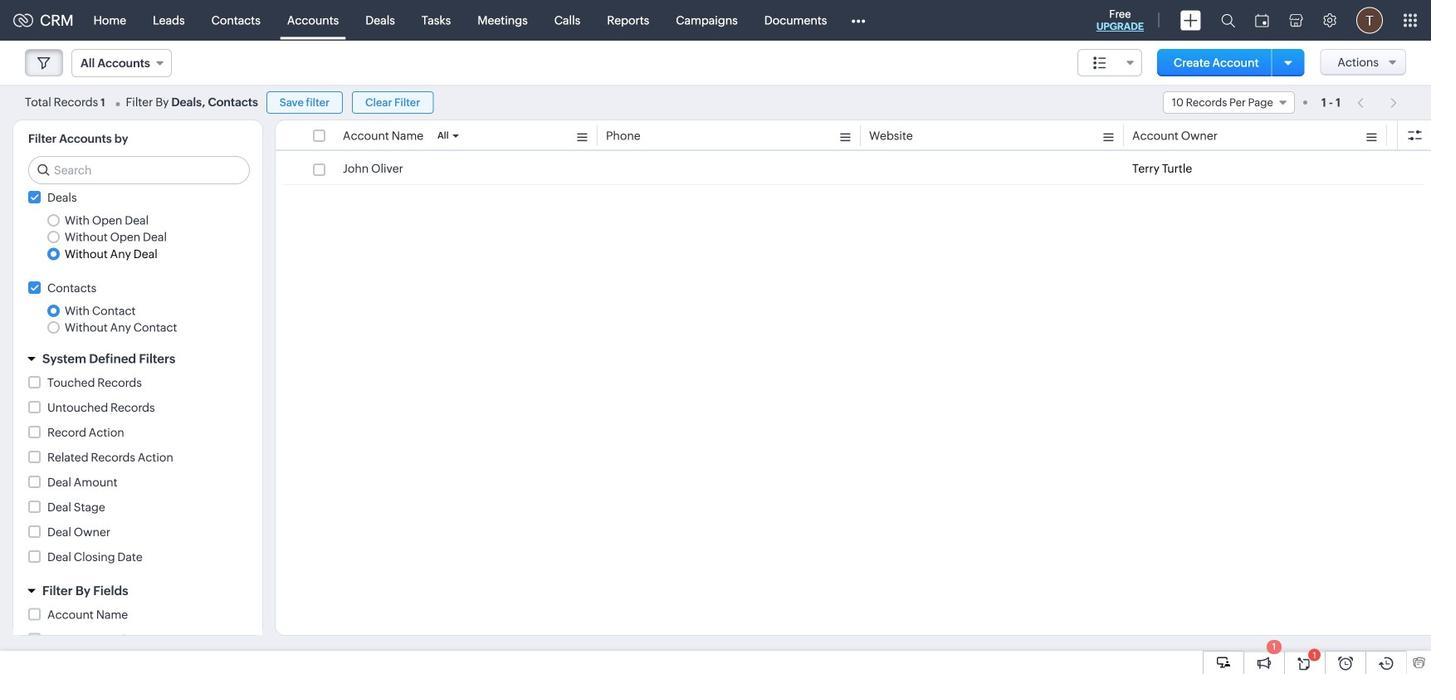 Task type: vqa. For each thing, say whether or not it's contained in the screenshot.
field
yes



Task type: describe. For each thing, give the bounding box(es) containing it.
none field 'size'
[[1078, 49, 1142, 76]]

Search text field
[[29, 157, 249, 183]]

logo image
[[13, 14, 33, 27]]

Other Modules field
[[840, 7, 876, 34]]



Task type: locate. For each thing, give the bounding box(es) containing it.
profile element
[[1346, 0, 1393, 40]]

size image
[[1093, 56, 1107, 71]]

search image
[[1221, 13, 1235, 27]]

calendar image
[[1255, 14, 1269, 27]]

None field
[[71, 49, 172, 77], [1078, 49, 1142, 76], [1163, 91, 1295, 114], [71, 49, 172, 77], [1163, 91, 1295, 114]]

navigation
[[1349, 90, 1406, 115]]

create menu image
[[1180, 10, 1201, 30]]

profile image
[[1356, 7, 1383, 34]]

create menu element
[[1170, 0, 1211, 40]]

search element
[[1211, 0, 1245, 41]]



